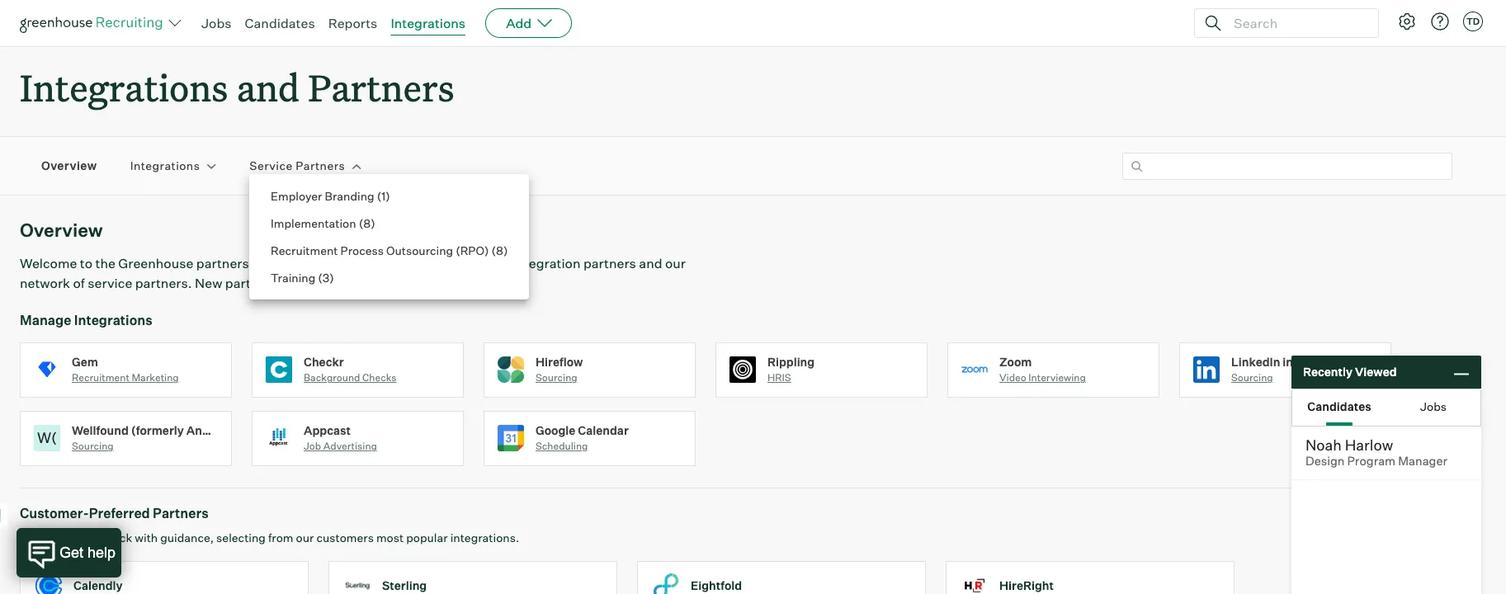 Task type: describe. For each thing, give the bounding box(es) containing it.
sterling link
[[329, 562, 637, 594]]

integrations.
[[450, 531, 519, 545]]

( up process
[[359, 216, 363, 230]]

a
[[329, 275, 337, 292]]

network
[[20, 275, 70, 292]]

welcome to the greenhouse partnerships page where you can explore our 450+ integration partners and our network of service partners. new partners are just a click away.
[[20, 255, 686, 292]]

training
[[271, 271, 316, 285]]

customers
[[317, 531, 374, 545]]

wellfound
[[72, 423, 129, 437]]

1 vertical spatial integrations link
[[130, 158, 200, 174]]

integrations for integrations and partners
[[20, 63, 228, 111]]

job
[[304, 440, 321, 453]]

td
[[1467, 16, 1480, 27]]

candidates link
[[245, 15, 315, 31]]

eightfold link
[[637, 562, 946, 594]]

branding
[[325, 189, 374, 203]]

noah
[[1306, 436, 1342, 454]]

0 horizontal spatial 8
[[363, 216, 371, 230]]

1 horizontal spatial 8
[[496, 244, 504, 258]]

hireright
[[1000, 579, 1054, 593]]

greenhouse recruiting image
[[20, 13, 168, 33]]

appcast
[[304, 423, 351, 437]]

service partners
[[250, 159, 345, 173]]

of
[[73, 275, 85, 292]]

recruitment process outsourcing (rpo) ( 8 )
[[271, 244, 508, 258]]

google calendar scheduling
[[536, 423, 629, 453]]

the
[[95, 255, 115, 272]]

greenhouse
[[118, 255, 193, 272]]

1 horizontal spatial integrations link
[[391, 15, 466, 31]]

google
[[536, 423, 576, 437]]

program
[[1348, 454, 1396, 469]]

marketing
[[132, 372, 179, 384]]

eightfold
[[691, 579, 742, 593]]

linkedin integrations sourcing
[[1232, 355, 1352, 384]]

gem recruitment marketing
[[72, 355, 179, 384]]

appcast job advertising
[[304, 423, 377, 453]]

popular
[[406, 531, 448, 545]]

checks
[[362, 372, 397, 384]]

( right branding
[[377, 189, 382, 203]]

stack
[[103, 531, 132, 545]]

1 vertical spatial overview
[[20, 219, 103, 241]]

sourcing inside linkedin integrations sourcing
[[1232, 372, 1274, 384]]

angellist
[[186, 423, 241, 437]]

jobs link
[[201, 15, 232, 31]]

build
[[20, 531, 48, 545]]

just
[[304, 275, 326, 292]]

0 vertical spatial overview
[[41, 159, 97, 173]]

and inside 'welcome to the greenhouse partnerships page where you can explore our 450+ integration partners and our network of service partners. new partners are just a click away.'
[[639, 255, 663, 272]]

implementation ( 8 )
[[271, 216, 375, 230]]

welcome
[[20, 255, 77, 272]]

can
[[378, 255, 400, 272]]

manage
[[20, 312, 71, 329]]

implementation
[[271, 216, 356, 230]]

advertising
[[323, 440, 377, 453]]

scheduling
[[536, 440, 588, 453]]

( left a
[[318, 271, 323, 285]]

click
[[339, 275, 368, 292]]

integration
[[513, 255, 581, 272]]

450+
[[476, 255, 510, 272]]

are
[[281, 275, 301, 292]]

sterling
[[382, 579, 427, 593]]

employer
[[271, 189, 322, 203]]

1 horizontal spatial our
[[452, 255, 473, 272]]

calendly
[[73, 579, 123, 593]]

hireright link
[[946, 562, 1255, 594]]

integrations and partners
[[20, 63, 454, 111]]

add button
[[486, 8, 572, 38]]

with
[[135, 531, 158, 545]]

menu containing employer branding
[[249, 174, 530, 300]]

integrations
[[1283, 355, 1352, 369]]

hireflow
[[536, 355, 583, 369]]

(formerly
[[131, 423, 184, 437]]

new
[[195, 275, 222, 292]]

3
[[323, 271, 330, 285]]

training ( 3 )
[[271, 271, 334, 285]]

) right branding
[[386, 189, 390, 203]]

1 horizontal spatial recruitment
[[271, 244, 338, 258]]

rippling hris
[[768, 355, 815, 384]]

checkr background checks
[[304, 355, 397, 384]]

0 horizontal spatial our
[[296, 531, 314, 545]]

zoom video interviewing
[[1000, 355, 1086, 384]]

overview link
[[41, 158, 97, 174]]

partners for integrations and partners
[[308, 63, 454, 111]]

manager
[[1399, 454, 1448, 469]]

w(
[[37, 429, 57, 447]]

rippling
[[768, 355, 815, 369]]

you
[[353, 255, 375, 272]]

(rpo)
[[456, 244, 489, 258]]

) right (rpo)
[[504, 244, 508, 258]]

) right just on the top left of page
[[330, 271, 334, 285]]

checkr
[[304, 355, 344, 369]]

partners.
[[135, 275, 192, 292]]

( right (rpo)
[[492, 244, 496, 258]]

td button
[[1460, 8, 1487, 35]]



Task type: vqa. For each thing, say whether or not it's contained in the screenshot.
Interviewing
yes



Task type: locate. For each thing, give the bounding box(es) containing it.
1 horizontal spatial partners
[[584, 255, 636, 272]]

calendly link
[[20, 562, 329, 594]]

0 vertical spatial partners
[[308, 63, 454, 111]]

reports
[[328, 15, 378, 31]]

selecting
[[216, 531, 266, 545]]

1 horizontal spatial and
[[639, 255, 663, 272]]

0 vertical spatial 8
[[363, 216, 371, 230]]

candidates right the jobs
[[245, 15, 315, 31]]

from
[[268, 531, 294, 545]]

explore
[[403, 255, 449, 272]]

partners
[[308, 63, 454, 111], [296, 159, 345, 173], [153, 505, 209, 522]]

guidance,
[[160, 531, 214, 545]]

recruitment down gem
[[72, 372, 129, 384]]

sourcing down wellfound
[[72, 440, 114, 453]]

0 vertical spatial integrations link
[[391, 15, 466, 31]]

partners up guidance,
[[153, 505, 209, 522]]

partners right integration
[[584, 255, 636, 272]]

page
[[278, 255, 309, 272]]

0 horizontal spatial and
[[237, 63, 300, 111]]

None text field
[[1123, 152, 1453, 180]]

away.
[[371, 275, 406, 292]]

sourcing inside wellfound (formerly angellist talent) sourcing
[[72, 440, 114, 453]]

process
[[341, 244, 384, 258]]

add
[[506, 15, 532, 31]]

partners for customer-preferred partners
[[153, 505, 209, 522]]

tech
[[77, 531, 100, 545]]

design
[[1306, 454, 1345, 469]]

zoom
[[1000, 355, 1032, 369]]

1 horizontal spatial sourcing
[[536, 372, 578, 384]]

0 horizontal spatial sourcing
[[72, 440, 114, 453]]

0 vertical spatial candidates
[[245, 15, 315, 31]]

recently viewed
[[1304, 365, 1397, 379]]

service
[[250, 159, 293, 173]]

noah harlow design program manager
[[1306, 436, 1448, 469]]

service
[[88, 275, 132, 292]]

td button
[[1464, 12, 1483, 31]]

recruitment up "training ( 3 )"
[[271, 244, 338, 258]]

manage integrations
[[20, 312, 153, 329]]

partnerships
[[196, 255, 275, 272]]

integrations
[[391, 15, 466, 31], [20, 63, 228, 111], [130, 159, 200, 173], [74, 312, 153, 329]]

linkedin
[[1232, 355, 1281, 369]]

1 vertical spatial partners
[[296, 159, 345, 173]]

preferred
[[89, 505, 150, 522]]

1
[[382, 189, 386, 203]]

0 vertical spatial partners
[[584, 255, 636, 272]]

0 vertical spatial recruitment
[[271, 244, 338, 258]]

0 horizontal spatial recruitment
[[72, 372, 129, 384]]

(
[[377, 189, 382, 203], [359, 216, 363, 230], [492, 244, 496, 258], [318, 271, 323, 285]]

customer-
[[20, 505, 89, 522]]

) up process
[[371, 216, 375, 230]]

gem
[[72, 355, 98, 369]]

jobs
[[201, 15, 232, 31]]

employer branding ( 1 )
[[271, 189, 390, 203]]

0 horizontal spatial integrations link
[[130, 158, 200, 174]]

1 vertical spatial partners
[[225, 275, 278, 292]]

1 vertical spatial recruitment
[[72, 372, 129, 384]]

Search text field
[[1230, 11, 1364, 35]]

0 vertical spatial and
[[237, 63, 300, 111]]

menu
[[249, 174, 530, 300]]

candidates down 'recently viewed'
[[1308, 399, 1372, 413]]

2 horizontal spatial our
[[665, 255, 686, 272]]

sourcing inside hireflow sourcing
[[536, 372, 578, 384]]

0 horizontal spatial partners
[[225, 275, 278, 292]]

1 vertical spatial candidates
[[1308, 399, 1372, 413]]

partners
[[584, 255, 636, 272], [225, 275, 278, 292]]

outsourcing
[[386, 244, 453, 258]]

to
[[80, 255, 92, 272]]

where
[[312, 255, 350, 272]]

harlow
[[1345, 436, 1394, 454]]

and
[[237, 63, 300, 111], [639, 255, 663, 272]]

integrations link
[[391, 15, 466, 31], [130, 158, 200, 174]]

sourcing down linkedin
[[1232, 372, 1274, 384]]

calendar
[[578, 423, 629, 437]]

partners down "partnerships"
[[225, 275, 278, 292]]

customer-preferred partners
[[20, 505, 209, 522]]

integrations for rightmost integrations link
[[391, 15, 466, 31]]

8 up process
[[363, 216, 371, 230]]

1 vertical spatial and
[[639, 255, 663, 272]]

interviewing
[[1029, 372, 1086, 384]]

integrations for the bottom integrations link
[[130, 159, 200, 173]]

candidates
[[245, 15, 315, 31], [1308, 399, 1372, 413]]

partners up employer branding ( 1 )
[[296, 159, 345, 173]]

1 horizontal spatial candidates
[[1308, 399, 1372, 413]]

)
[[386, 189, 390, 203], [371, 216, 375, 230], [504, 244, 508, 258], [330, 271, 334, 285]]

service partners link
[[250, 158, 345, 174]]

0 horizontal spatial candidates
[[245, 15, 315, 31]]

hireflow sourcing
[[536, 355, 583, 384]]

our
[[452, 255, 473, 272], [665, 255, 686, 272], [296, 531, 314, 545]]

configure image
[[1398, 12, 1417, 31]]

2 horizontal spatial sourcing
[[1232, 372, 1274, 384]]

hris
[[768, 372, 791, 384]]

1 vertical spatial 8
[[496, 244, 504, 258]]

most
[[376, 531, 404, 545]]

8 right (rpo)
[[496, 244, 504, 258]]

8
[[363, 216, 371, 230], [496, 244, 504, 258]]

your
[[50, 531, 74, 545]]

wellfound (formerly angellist talent) sourcing
[[72, 423, 283, 453]]

reports link
[[328, 15, 378, 31]]

background
[[304, 372, 360, 384]]

recruitment inside gem recruitment marketing
[[72, 372, 129, 384]]

sourcing down hireflow at left
[[536, 372, 578, 384]]

build your tech stack with guidance, selecting from our customers most popular integrations.
[[20, 531, 519, 545]]

partners down reports link
[[308, 63, 454, 111]]

overview
[[41, 159, 97, 173], [20, 219, 103, 241]]

2 vertical spatial partners
[[153, 505, 209, 522]]



